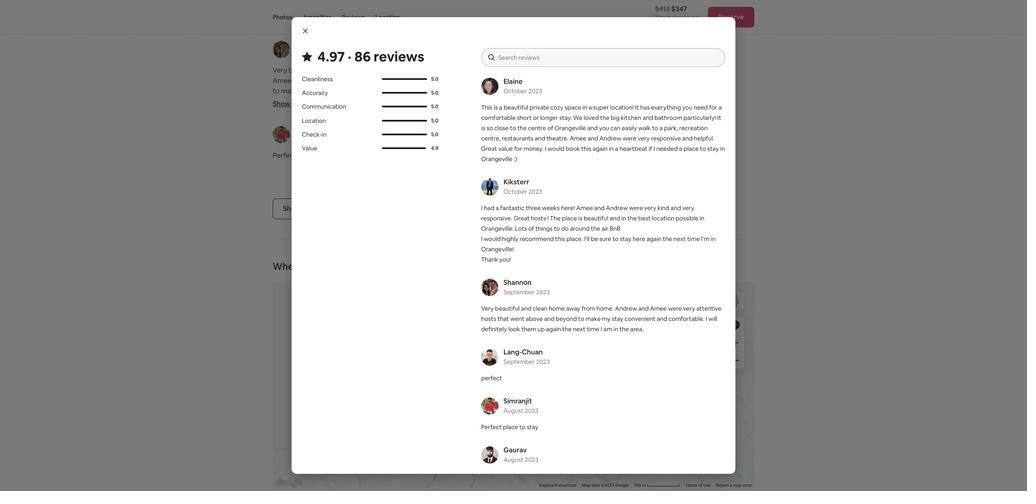 Task type: locate. For each thing, give the bounding box(es) containing it.
accommodating up google on the bottom right of page
[[596, 473, 642, 480]]

86 right ·
[[354, 48, 371, 65]]

is up around
[[578, 215, 582, 222]]

it left has
[[635, 104, 639, 111]]

perfect place to stay inside list
[[273, 151, 338, 160]]

here!
[[561, 204, 575, 212]]

perfect left the value
[[273, 151, 296, 160]]

perfect
[[517, 66, 541, 75], [481, 375, 502, 382]]

perfect up gaurav image
[[481, 424, 502, 431]]

definitely
[[433, 86, 463, 95], [481, 326, 507, 333]]

beyond inside list
[[441, 76, 465, 85]]

look
[[273, 97, 286, 106], [508, 326, 520, 333]]

1 horizontal spatial attentive
[[696, 305, 722, 313]]

1 vertical spatial location
[[302, 117, 326, 124]]

this down do
[[555, 235, 565, 243]]

comfortable. inside list
[[376, 86, 417, 95]]

5.0 for location
[[431, 117, 438, 124]]

simranjit image
[[273, 126, 290, 143], [481, 398, 498, 415]]

very inside 4.97 · 86 reviews dialog
[[481, 305, 494, 313]]

october inside the kiksterr october 2023
[[504, 188, 527, 196]]

86
[[354, 48, 371, 65], [311, 204, 319, 213]]

2 horizontal spatial time
[[687, 235, 700, 243]]

lang-chuan september 2023 inside 4.97 · 86 reviews dialog
[[504, 348, 550, 366]]

big
[[611, 114, 620, 122]]

1 vertical spatial my
[[602, 315, 611, 323]]

home inside list
[[350, 66, 368, 75]]

be right i'll
[[591, 235, 598, 243]]

is right this
[[494, 104, 498, 111]]

perfect inside list
[[273, 151, 296, 160]]

where you'll be
[[273, 261, 341, 273]]

would down theatre.
[[548, 145, 565, 153]]

andrew and amee are great hosts! super accommodating and always very helpful. would recommend to anyone looking to stay in orangeville.
[[517, 151, 714, 181], [481, 473, 708, 491]]

1 vertical spatial from
[[582, 305, 595, 313]]

1 vertical spatial time
[[687, 235, 700, 243]]

1 horizontal spatial will
[[709, 315, 717, 323]]

again inside this is a beautiful private cozy space in a super location! it has everything you need for a comfortable short or longer stay. we loved the big kitchen and bathroom particularly! it is so close to the centre of orangeville and you can easily walk to a park, recreation centre, restaurants and theatre. amee and andrew were very responsive and helpful. great value for money. i would book this again in a heartbeat if i needed a place to stay in orangeville :)
[[593, 145, 608, 153]]

accommodating for bottom lang chuan icon
[[596, 473, 642, 480]]

perfect
[[273, 151, 296, 160], [481, 424, 502, 431]]

1 vertical spatial perfect
[[481, 375, 502, 382]]

a right needed
[[679, 145, 682, 153]]

them
[[288, 97, 305, 106], [521, 326, 536, 333]]

recommend down things
[[520, 235, 554, 243]]

home. inside 4.97 · 86 reviews dialog
[[597, 305, 614, 313]]

perfect place to stay up gaurav image
[[481, 424, 538, 431]]

area. inside 4.97 · 86 reviews dialog
[[630, 326, 644, 333]]

comfortable. down the "4.97 · 86 reviews"
[[376, 86, 417, 95]]

1 horizontal spatial reviews
[[374, 48, 424, 65]]

0 vertical spatial very beautiful and clean home away from home. andrew and amee were very attentive hosts that went above and beyond to make my stay convenient and comfortable. i will definitely look them up again the next time i am in the area.
[[273, 66, 465, 106]]

attentive right 'public'
[[696, 305, 722, 313]]

great inside i had a fantastic three weeks here! amee and andrew were very kind and very responsive. great hosts ! the place is beautiful and in the best location possible in orangeville. lots of things to do around the air bnb i would highly recommend this place. i'll be sure to stay here again the next time i'm in orangeville! thank you!
[[514, 215, 530, 222]]

1 horizontal spatial simranjit image
[[481, 398, 498, 415]]

1 vertical spatial beyond
[[556, 315, 577, 323]]

comfortable.
[[376, 86, 417, 95], [669, 315, 705, 323]]

0 vertical spatial home
[[350, 66, 368, 75]]

great up keyboard
[[544, 473, 559, 480]]

great down centre,
[[481, 145, 497, 153]]

went inside list
[[389, 76, 405, 85]]

were up best
[[629, 204, 643, 212]]

chuan
[[558, 40, 579, 49], [522, 348, 543, 357]]

value
[[498, 145, 513, 153]]

august
[[295, 135, 315, 143], [539, 135, 559, 143], [504, 407, 523, 415], [504, 456, 523, 464]]

would down gaurav image
[[481, 483, 499, 491]]

my inside 4.97 · 86 reviews dialog
[[602, 315, 611, 323]]

amee inside i had a fantastic three weeks here! amee and andrew were very kind and very responsive. great hosts ! the place is beautiful and in the best location possible in orangeville. lots of things to do around the air bnb i would highly recommend this place. i'll be sure to stay here again the next time i'm in orangeville! thank you!
[[576, 204, 593, 212]]

helpful. down the book at the right top of the page
[[555, 161, 578, 170]]

up inside list
[[306, 97, 314, 106]]

simranjit inside 4.97 · 86 reviews dialog
[[504, 397, 532, 406]]

5.0 for accuracy
[[431, 89, 438, 96]]

orangeville. for lang chuan icon to the top
[[539, 172, 576, 181]]

clean
[[332, 66, 349, 75], [533, 305, 548, 313]]

0 vertical spatial am
[[381, 97, 391, 106]]

to
[[273, 86, 280, 95], [510, 124, 516, 132], [652, 124, 658, 132], [700, 145, 706, 153], [316, 151, 323, 160], [642, 161, 649, 170], [699, 161, 706, 170], [554, 225, 560, 233], [613, 235, 619, 243], [578, 315, 584, 323], [519, 424, 525, 431], [536, 483, 542, 491], [586, 483, 592, 491]]

be right you'll
[[330, 261, 341, 273]]

0 horizontal spatial comfortable.
[[376, 86, 417, 95]]

list
[[269, 0, 758, 199]]

would for lang chuan icon to the top
[[579, 161, 600, 170]]

reserve button
[[708, 7, 754, 28]]

0 horizontal spatial super
[[578, 473, 594, 480]]

helpful. down recreation
[[694, 135, 714, 142]]

great up lots
[[514, 215, 530, 222]]

shannon image
[[273, 41, 290, 58]]

perfect place to stay
[[273, 151, 338, 160], [481, 424, 538, 431]]

0 vertical spatial went
[[389, 76, 405, 85]]

0 horizontal spatial chuan
[[522, 348, 543, 357]]

2 horizontal spatial of
[[699, 484, 703, 488]]

anyone inside list
[[650, 161, 673, 170]]

are up keyboard
[[534, 473, 543, 480]]

0 vertical spatial lang-
[[539, 40, 558, 49]]

anyone inside 4.97 · 86 reviews dialog
[[543, 483, 563, 491]]

1 vertical spatial you
[[599, 124, 609, 132]]

1 horizontal spatial home
[[549, 305, 565, 313]]

©2023
[[601, 484, 614, 488]]

1 horizontal spatial be
[[591, 235, 598, 243]]

a left heartbeat
[[615, 145, 618, 153]]

0 horizontal spatial hosts
[[356, 76, 373, 85]]

reviews right all
[[320, 204, 345, 213]]

hosts! inside 4.97 · 86 reviews dialog
[[560, 473, 577, 480]]

are inside 4.97 · 86 reviews dialog
[[534, 473, 543, 480]]

0 vertical spatial hosts
[[356, 76, 373, 85]]

1 vertical spatial lang chuan image
[[481, 349, 498, 366]]

that down the "4.97 · 86 reviews"
[[375, 76, 388, 85]]

0 vertical spatial very
[[273, 66, 287, 75]]

for right need
[[709, 104, 717, 111]]

accuracy
[[302, 89, 328, 97]]

are down we on the top
[[577, 151, 588, 160]]

reviews
[[342, 13, 365, 21]]

them down cleanliness
[[288, 97, 305, 106]]

0 vertical spatial comfortable.
[[376, 86, 417, 95]]

Search reviews, Press 'Enter' to search text field
[[498, 53, 717, 62]]

of right lots
[[528, 225, 534, 233]]

shannon image
[[273, 41, 290, 58], [481, 279, 498, 296], [481, 279, 498, 296]]

three
[[526, 204, 541, 212]]

a
[[499, 104, 502, 111], [589, 104, 592, 111], [719, 104, 722, 111], [660, 124, 663, 132], [615, 145, 618, 153], [679, 145, 682, 153], [496, 204, 499, 212], [730, 484, 732, 488]]

of left use
[[699, 484, 703, 488]]

great inside list
[[589, 151, 606, 160]]

1 horizontal spatial of
[[548, 124, 553, 132]]

that down "shannon"
[[498, 315, 509, 323]]

5.0 for cleanliness
[[431, 76, 438, 83]]

1 vertical spatial home.
[[597, 305, 614, 313]]

always up 500 m button at the bottom right
[[655, 473, 673, 480]]

it right particularly!
[[717, 114, 721, 122]]

0 vertical spatial location
[[375, 13, 400, 21]]

1 vertical spatial great
[[514, 215, 530, 222]]

perfect place to stay for shannon image corresponding to bottom lang chuan icon
[[481, 424, 538, 431]]

0 vertical spatial looking
[[675, 161, 698, 170]]

perfect for lang chuan icon to the top
[[273, 151, 296, 160]]

orangeville down stay.
[[555, 124, 586, 132]]

2 vertical spatial orangeville.
[[612, 483, 645, 491]]

october
[[504, 87, 527, 95], [504, 188, 527, 196]]

home.
[[405, 66, 424, 75], [597, 305, 614, 313]]

this inside i had a fantastic three weeks here! amee and andrew were very kind and very responsive. great hosts ! the place is beautiful and in the best location possible in orangeville. lots of things to do around the air bnb i would highly recommend this place. i'll be sure to stay here again the next time i'm in orangeville! thank you!
[[555, 235, 565, 243]]

0 vertical spatial gaurav
[[539, 125, 563, 134]]

1 vertical spatial simranjit august 2023
[[504, 397, 539, 415]]

1 horizontal spatial home.
[[597, 305, 614, 313]]

helpful. inside list
[[555, 161, 578, 170]]

simranjit inside list
[[295, 125, 324, 134]]

hosts! down can
[[608, 151, 626, 160]]

helpful. inside this is a beautiful private cozy space in a super location! it has everything you need for a comfortable short or longer stay. we loved the big kitchen and bathroom particularly! it is so close to the centre of orangeville and you can easily walk to a park, recreation centre, restaurants and theatre. amee and andrew were very responsive and helpful. great value for money. i would book this again in a heartbeat if i needed a place to stay in orangeville :)
[[694, 135, 714, 142]]

great right the book at the right top of the page
[[589, 151, 606, 160]]

0 vertical spatial perfect
[[273, 151, 296, 160]]

4 5.0 from the top
[[431, 117, 438, 124]]

helpful. up terms of use link
[[688, 473, 708, 480]]

0 horizontal spatial make
[[281, 86, 298, 95]]

2 vertical spatial helpful.
[[688, 473, 708, 480]]

0 horizontal spatial home.
[[405, 66, 424, 75]]

will
[[422, 86, 432, 95], [709, 315, 717, 323]]

looking down needed
[[675, 161, 698, 170]]

0 vertical spatial that
[[375, 76, 388, 85]]

location
[[375, 13, 400, 21], [302, 117, 326, 124]]

1 vertical spatial convenient
[[625, 315, 656, 323]]

1 horizontal spatial looking
[[675, 161, 698, 170]]

attentive down 4.97
[[326, 76, 354, 85]]

air
[[602, 225, 608, 233]]

orangeville.
[[539, 172, 576, 181], [481, 225, 514, 233], [612, 483, 645, 491]]

1 vertical spatial looking
[[565, 483, 585, 491]]

0 vertical spatial look
[[273, 97, 286, 106]]

reviews button
[[342, 0, 365, 34]]

comfortable. down 'public'
[[669, 315, 705, 323]]

1 5.0 from the top
[[431, 76, 438, 83]]

1 vertical spatial this
[[555, 235, 565, 243]]

1 vertical spatial them
[[521, 326, 536, 333]]

a right had
[[496, 204, 499, 212]]

gaurav august 2023 right gaurav image
[[504, 446, 539, 464]]

chuan inside 4.97 · 86 reviews dialog
[[522, 348, 543, 357]]

hosts
[[356, 76, 373, 85], [531, 215, 546, 222], [481, 315, 496, 323]]

0 vertical spatial next
[[347, 97, 361, 106]]

lang chuan image
[[517, 41, 534, 58], [481, 349, 498, 366]]

0 vertical spatial great
[[589, 151, 606, 160]]

data
[[592, 484, 600, 488]]

86 inside dialog
[[354, 48, 371, 65]]

perfect inside 4.97 · 86 reviews dialog
[[481, 375, 502, 382]]

elaine image
[[481, 78, 498, 95]]

we
[[573, 114, 582, 122]]

andrew inside this is a beautiful private cozy space in a super location! it has everything you need for a comfortable short or longer stay. we loved the big kitchen and bathroom particularly! it is so close to the centre of orangeville and you can easily walk to a park, recreation centre, restaurants and theatre. amee and andrew were very responsive and helpful. great value for money. i would book this again in a heartbeat if i needed a place to stay in orangeville :)
[[600, 135, 621, 142]]

i'm
[[701, 235, 710, 243]]

for down restaurants
[[514, 145, 522, 153]]

chuan for lang chuan icon to the top
[[558, 40, 579, 49]]

home. inside list
[[405, 66, 424, 75]]

went down the "4.97 · 86 reviews"
[[389, 76, 405, 85]]

anyone left map
[[543, 483, 563, 491]]

1 vertical spatial went
[[510, 315, 524, 323]]

1 vertical spatial helpful.
[[555, 161, 578, 170]]

recommend for lang chuan icon to the top
[[601, 161, 640, 170]]

orangeville. inside i had a fantastic three weeks here! amee and andrew were very kind and very responsive. great hosts ! the place is beautiful and in the best location possible in orangeville. lots of things to do around the air bnb i would highly recommend this place. i'll be sure to stay here again the next time i'm in orangeville! thank you!
[[481, 225, 514, 233]]

very inside list
[[273, 66, 287, 75]]

beautiful inside i had a fantastic three weeks here! amee and andrew were very kind and very responsive. great hosts ! the place is beautiful and in the best location possible in orangeville. lots of things to do around the air bnb i would highly recommend this place. i'll be sure to stay here again the next time i'm in orangeville! thank you!
[[584, 215, 608, 222]]

1 vertical spatial for
[[514, 145, 522, 153]]

home down ·
[[350, 66, 368, 75]]

0 horizontal spatial this
[[555, 235, 565, 243]]

0 horizontal spatial lang chuan image
[[481, 349, 498, 366]]

gaurav inside 4.97 · 86 reviews dialog
[[504, 446, 527, 455]]

m
[[642, 484, 646, 488]]

location button
[[375, 0, 400, 34]]

elaine
[[504, 77, 523, 86]]

1 vertical spatial simranjit image
[[481, 398, 498, 415]]

gaurav image
[[517, 126, 534, 143], [517, 126, 534, 143], [481, 447, 498, 464]]

convenient
[[326, 86, 361, 95], [625, 315, 656, 323]]

0 horizontal spatial that
[[375, 76, 388, 85]]

1 vertical spatial would
[[484, 235, 501, 243]]

86 right all
[[311, 204, 319, 213]]

you'll
[[305, 261, 328, 273]]

perfect inside 4.97 · 86 reviews dialog
[[481, 424, 502, 431]]

super for bottom lang chuan icon
[[578, 473, 594, 480]]

0 vertical spatial area.
[[412, 97, 427, 106]]

1 horizontal spatial gaurav
[[539, 125, 563, 134]]

0 horizontal spatial anyone
[[543, 483, 563, 491]]

you left need
[[682, 104, 692, 111]]

am inside list
[[381, 97, 391, 106]]

perfect place to stay inside 4.97 · 86 reviews dialog
[[481, 424, 538, 431]]

total
[[655, 14, 667, 21]]

place inside list
[[298, 151, 315, 160]]

october down elaine
[[504, 87, 527, 95]]

easily
[[622, 124, 637, 132]]

again inside list
[[316, 97, 333, 106]]

fantastic
[[500, 204, 525, 212]]

show all 86 reviews button
[[273, 199, 356, 219]]

1 horizontal spatial always
[[655, 473, 673, 480]]

1 horizontal spatial from
[[582, 305, 595, 313]]

lang- inside list
[[539, 40, 558, 49]]

would inside 4.97 · 86 reviews dialog
[[481, 483, 499, 491]]

map data ©2023 google
[[582, 484, 629, 488]]

lang chuan image
[[517, 41, 534, 58], [481, 349, 498, 366]]

this right the book at the right top of the page
[[581, 145, 591, 153]]

1 vertical spatial orangeville.
[[481, 225, 514, 233]]

orangeville
[[555, 124, 586, 132], [481, 155, 513, 163]]

1 horizontal spatial convenient
[[625, 315, 656, 323]]

would inside list
[[579, 161, 600, 170]]

0 vertical spatial great
[[481, 145, 497, 153]]

value
[[302, 144, 317, 152]]

of down longer
[[548, 124, 553, 132]]

september
[[295, 50, 326, 58], [539, 50, 571, 58], [504, 289, 535, 296], [504, 358, 535, 366]]

5 5.0 from the top
[[431, 131, 438, 138]]

4.97 · 86 reviews dialog
[[292, 17, 736, 492]]

above
[[407, 76, 426, 85], [526, 315, 543, 323]]

them down shannon september 2023
[[521, 326, 536, 333]]

would for bottom lang chuan icon
[[481, 483, 499, 491]]

2 vertical spatial recommend
[[500, 483, 534, 491]]

area.
[[412, 97, 427, 106], [630, 326, 644, 333]]

accommodating down responsive
[[648, 151, 700, 160]]

chuan for bottom lang chuan icon
[[522, 348, 543, 357]]

looking inside 4.97 · 86 reviews dialog
[[565, 483, 585, 491]]

chuan inside list
[[558, 40, 579, 49]]

location up check-in
[[302, 117, 326, 124]]

looking for lang chuan icon to the top
[[675, 161, 698, 170]]

simranjit image
[[273, 126, 290, 143], [481, 398, 498, 415]]

looking left the data
[[565, 483, 585, 491]]

a up comfortable
[[499, 104, 502, 111]]

elaine image
[[481, 78, 498, 95]]

1 october from the top
[[504, 87, 527, 95]]

2 horizontal spatial hosts
[[531, 215, 546, 222]]

went down shannon september 2023
[[510, 315, 524, 323]]

a left park,
[[660, 124, 663, 132]]

place inside this is a beautiful private cozy space in a super location! it has everything you need for a comfortable short or longer stay. we loved the big kitchen and bathroom particularly! it is so close to the centre of orangeville and you can easily walk to a park, recreation centre, restaurants and theatre. amee and andrew were very responsive and helpful. great value for money. i would book this again in a heartbeat if i needed a place to stay in orangeville :)
[[684, 145, 699, 153]]

0 horizontal spatial is
[[481, 124, 485, 132]]

0 horizontal spatial lang-
[[504, 348, 522, 357]]

from inside list
[[388, 66, 403, 75]]

1 vertical spatial area.
[[630, 326, 644, 333]]

amee
[[273, 76, 292, 85], [570, 135, 586, 142], [557, 151, 576, 160], [576, 204, 593, 212], [650, 305, 667, 313], [516, 473, 533, 480]]

bnb
[[610, 225, 620, 233]]

andrew
[[426, 66, 451, 75], [600, 135, 621, 142], [517, 151, 542, 160], [606, 204, 628, 212], [615, 305, 637, 313], [481, 473, 503, 480]]

were inside this is a beautiful private cozy space in a super location! it has everything you need for a comfortable short or longer stay. we loved the big kitchen and bathroom particularly! it is so close to the centre of orangeville and you can easily walk to a park, recreation centre, restaurants and theatre. amee and andrew were very responsive and helpful. great value for money. i would book this again in a heartbeat if i needed a place to stay in orangeville :)
[[623, 135, 637, 142]]

gaurav up theatre.
[[539, 125, 563, 134]]

you left can
[[599, 124, 609, 132]]

1 vertical spatial look
[[508, 326, 520, 333]]

were
[[293, 76, 309, 85], [623, 135, 637, 142], [629, 204, 643, 212], [668, 305, 682, 313]]

4.9 out of 5.0 image
[[382, 147, 427, 149], [382, 147, 426, 149]]

were down 'easily'
[[623, 135, 637, 142]]

shannon
[[504, 278, 532, 287]]

1 horizontal spatial very beautiful and clean home away from home. andrew and amee were very attentive hosts that went above and beyond to make my stay convenient and comfortable. i will definitely look them up again the next time i am in the area.
[[481, 305, 722, 333]]

home
[[350, 66, 368, 75], [549, 305, 565, 313]]

lang-chuan september 2023 inside list
[[539, 40, 586, 58]]

i
[[419, 86, 420, 95], [378, 97, 380, 106], [545, 145, 546, 153], [654, 145, 655, 153], [481, 204, 483, 212], [481, 235, 483, 243], [706, 315, 707, 323], [601, 326, 602, 333]]

check-
[[302, 130, 322, 138]]

cleanliness
[[302, 75, 333, 83]]

orangeville down value
[[481, 155, 513, 163]]

kiksterr image
[[481, 179, 498, 196]]

$413 $347 total before taxes
[[655, 4, 698, 21]]

0 vertical spatial would
[[579, 161, 600, 170]]

recommend inside i had a fantastic three weeks here! amee and andrew were very kind and very responsive. great hosts ! the place is beautiful and in the best location possible in orangeville. lots of things to do around the air bnb i would highly recommend this place. i'll be sure to stay here again the next time i'm in orangeville! thank you!
[[520, 235, 554, 243]]

·
[[348, 48, 352, 65]]

home down shannon september 2023
[[549, 305, 565, 313]]

is
[[494, 104, 498, 111], [481, 124, 485, 132], [578, 215, 582, 222]]

orangeville. inside list
[[539, 172, 576, 181]]

beyond
[[441, 76, 465, 85], [556, 315, 577, 323]]

super inside list
[[628, 151, 646, 160]]

2 5.0 from the top
[[431, 89, 438, 96]]

lang-chuan september 2023 for bottom lang chuan icon
[[504, 348, 550, 366]]

anyone down needed
[[650, 161, 673, 170]]

hosts! for lang chuan icon to the top
[[608, 151, 626, 160]]

kitchen
[[621, 114, 642, 122]]

reviews
[[374, 48, 424, 65], [320, 204, 345, 213]]

great
[[589, 151, 606, 160], [544, 473, 559, 480]]

0 horizontal spatial time
[[362, 97, 377, 106]]

is inside i had a fantastic three weeks here! amee and andrew were very kind and very responsive. great hosts ! the place is beautiful and in the best location possible in orangeville. lots of things to do around the air bnb i would highly recommend this place. i'll be sure to stay here again the next time i'm in orangeville! thank you!
[[578, 215, 582, 222]]

google image
[[275, 478, 303, 489]]

2 horizontal spatial orangeville.
[[612, 483, 645, 491]]

0 horizontal spatial perfect place to stay
[[273, 151, 338, 160]]

always inside 4.97 · 86 reviews dialog
[[655, 473, 673, 480]]

1 vertical spatial lang-
[[504, 348, 522, 357]]

simranjit august 2023 inside list
[[295, 125, 330, 143]]

helpful. for bottom lang chuan icon
[[688, 473, 708, 480]]

would up orangeville!
[[484, 235, 501, 243]]

super left the if
[[628, 151, 646, 160]]

looking inside list
[[675, 161, 698, 170]]

were up accuracy
[[293, 76, 309, 85]]

up inside 4.97 · 86 reviews dialog
[[538, 326, 545, 333]]

clean down shannon september 2023
[[533, 305, 548, 313]]

0 vertical spatial make
[[281, 86, 298, 95]]

0 vertical spatial gaurav august 2023
[[539, 125, 574, 143]]

perfect place to stay down check-
[[273, 151, 338, 160]]

recommend down heartbeat
[[601, 161, 640, 170]]

1 vertical spatial next
[[674, 235, 686, 243]]

beautiful up cleanliness
[[289, 66, 317, 75]]

very beautiful and clean home away from home. andrew and amee were very attentive hosts that went above and beyond to make my stay convenient and comfortable. i will definitely look them up again the next time i am in the area. inside 4.97 · 86 reviews dialog
[[481, 305, 722, 333]]

0 horizontal spatial area.
[[412, 97, 427, 106]]

1 horizontal spatial gaurav august 2023
[[539, 125, 574, 143]]

next inside i had a fantastic three weeks here! amee and andrew were very kind and very responsive. great hosts ! the place is beautiful and in the best location possible in orangeville. lots of things to do around the air bnb i would highly recommend this place. i'll be sure to stay here again the next time i'm in orangeville! thank you!
[[674, 235, 686, 243]]

gaurav august 2023 down longer
[[539, 125, 574, 143]]

0 vertical spatial would
[[548, 145, 565, 153]]

1 horizontal spatial orangeville.
[[539, 172, 576, 181]]

0 vertical spatial definitely
[[433, 86, 463, 95]]

shortcuts
[[559, 484, 577, 488]]

0 vertical spatial 86
[[354, 48, 371, 65]]

a inside i had a fantastic three weeks here! amee and andrew were very kind and very responsive. great hosts ! the place is beautiful and in the best location possible in orangeville. lots of things to do around the air bnb i would highly recommend this place. i'll be sure to stay here again the next time i'm in orangeville! thank you!
[[496, 204, 499, 212]]

perfect for bottom lang chuan icon
[[481, 424, 502, 431]]

this is a beautiful private cozy space in a super location! it has everything you need for a comfortable short or longer stay. we loved the big kitchen and bathroom particularly! it is so close to the centre of orangeville and you can easily walk to a park, recreation centre, restaurants and theatre. amee and andrew were very responsive and helpful. great value for money. i would book this again in a heartbeat if i needed a place to stay in orangeville :)
[[481, 104, 725, 163]]

gaurav right gaurav image
[[504, 446, 527, 455]]

from inside 4.97 · 86 reviews dialog
[[582, 305, 595, 313]]

hosts! up shortcuts
[[560, 473, 577, 480]]

looking for bottom lang chuan icon
[[565, 483, 585, 491]]

0 horizontal spatial simranjit august 2023
[[295, 125, 330, 143]]

reviews down location button
[[374, 48, 424, 65]]

great
[[481, 145, 497, 153], [514, 215, 530, 222]]

beautiful up the short
[[504, 104, 528, 111]]

5.0 out of 5.0 image
[[382, 78, 427, 80], [382, 78, 427, 80], [382, 92, 427, 94], [382, 92, 427, 94], [382, 106, 427, 108], [382, 106, 427, 108], [382, 120, 427, 121], [382, 120, 427, 121], [382, 133, 427, 135], [382, 133, 427, 135]]

1 vertical spatial am
[[604, 326, 612, 333]]

0 vertical spatial october
[[504, 87, 527, 95]]

3 5.0 from the top
[[431, 103, 438, 110]]

2023 inside shannon september 2023
[[536, 289, 550, 296]]

keyboard shortcuts
[[540, 484, 577, 488]]

gaurav for bottom lang chuan icon
[[504, 446, 527, 455]]

will inside 4.97 · 86 reviews dialog
[[709, 315, 717, 323]]

hosts inside list
[[356, 76, 373, 85]]

and
[[318, 66, 330, 75], [452, 66, 464, 75], [428, 76, 440, 85], [363, 86, 374, 95], [643, 114, 653, 122], [587, 124, 598, 132], [535, 135, 545, 142], [588, 135, 598, 142], [682, 135, 693, 142], [544, 151, 555, 160], [702, 151, 714, 160], [594, 204, 605, 212], [671, 204, 681, 212], [610, 215, 620, 222], [521, 305, 532, 313], [638, 305, 649, 313], [544, 315, 555, 323], [657, 315, 667, 323], [504, 473, 515, 480], [643, 473, 653, 480]]

anyone
[[650, 161, 673, 170], [543, 483, 563, 491]]

clean down 4.97
[[332, 66, 349, 75]]

recommend left keyboard
[[500, 483, 534, 491]]

1 horizontal spatial is
[[494, 104, 498, 111]]

gaurav
[[539, 125, 563, 134], [504, 446, 527, 455]]

gaurav inside list
[[539, 125, 563, 134]]

keyboard shortcuts button
[[540, 483, 577, 489]]

2 vertical spatial next
[[573, 326, 585, 333]]

of
[[548, 124, 553, 132], [528, 225, 534, 233], [699, 484, 703, 488]]

0 vertical spatial above
[[407, 76, 426, 85]]

andrew inside i had a fantastic three weeks here! amee and andrew were very kind and very responsive. great hosts ! the place is beautiful and in the best location possible in orangeville. lots of things to do around the air bnb i would highly recommend this place. i'll be sure to stay here again the next time i'm in orangeville! thank you!
[[606, 204, 628, 212]]

recommend
[[601, 161, 640, 170], [520, 235, 554, 243], [500, 483, 534, 491]]

beautiful up air
[[584, 215, 608, 222]]

accommodating for lang chuan icon to the top
[[648, 151, 700, 160]]

accommodating inside list
[[648, 151, 700, 160]]

lang-chuan september 2023
[[539, 40, 586, 58], [504, 348, 550, 366]]

0 vertical spatial is
[[494, 104, 498, 111]]

responsive
[[651, 135, 681, 142]]

would down the book at the right top of the page
[[579, 161, 600, 170]]

0 horizontal spatial convenient
[[326, 86, 361, 95]]

be
[[591, 235, 598, 243], [330, 261, 341, 273]]

always down money.
[[517, 161, 538, 170]]

short
[[517, 114, 532, 122]]

very beautiful and clean home away from home. andrew and amee were very attentive hosts that went above and beyond to make my stay convenient and comfortable. i will definitely look them up again the next time i am in the area.
[[273, 66, 465, 106], [481, 305, 722, 333]]

october for kiksterr
[[504, 188, 527, 196]]

is left so
[[481, 124, 485, 132]]

0 horizontal spatial for
[[514, 145, 522, 153]]

1 horizontal spatial simranjit
[[504, 397, 532, 406]]

location right reviews
[[375, 13, 400, 21]]

october down kiksterr
[[504, 188, 527, 196]]

a right need
[[719, 104, 722, 111]]

super up map
[[578, 473, 594, 480]]

theatre.
[[547, 135, 569, 142]]

0 horizontal spatial orangeville
[[481, 155, 513, 163]]

2 october from the top
[[504, 188, 527, 196]]



Task type: vqa. For each thing, say whether or not it's contained in the screenshot.
the bottommost Always
yes



Task type: describe. For each thing, give the bounding box(es) containing it.
september inside shannon september 2023
[[504, 289, 535, 296]]

would inside this is a beautiful private cozy space in a super location! it has everything you need for a comfortable short or longer stay. we loved the big kitchen and bathroom particularly! it is so close to the centre of orangeville and you can easily walk to a park, recreation centre, restaurants and theatre. amee and andrew were very responsive and helpful. great value for money. i would book this again in a heartbeat if i needed a place to stay in orangeville :)
[[548, 145, 565, 153]]

simranjit image inside list
[[273, 126, 290, 143]]

simranjit august 2023 for bottom lang chuan icon
[[504, 397, 539, 415]]

away inside 4.97 · 86 reviews dialog
[[566, 305, 580, 313]]

4.97
[[317, 48, 345, 65]]

show all 86 reviews
[[283, 204, 345, 213]]

restaurants
[[502, 135, 533, 142]]

you!
[[500, 256, 511, 264]]

amee inside this is a beautiful private cozy space in a super location! it has everything you need for a comfortable short or longer stay. we loved the big kitchen and bathroom particularly! it is so close to the centre of orangeville and you can easily walk to a park, recreation centre, restaurants and theatre. amee and andrew were very responsive and helpful. great value for money. i would book this again in a heartbeat if i needed a place to stay in orangeville :)
[[570, 135, 586, 142]]

simranjit for right lang chuan image
[[295, 125, 324, 134]]

perfect inside list
[[517, 66, 541, 75]]

home inside 4.97 · 86 reviews dialog
[[549, 305, 565, 313]]

a left map
[[730, 484, 732, 488]]

lang-chuan september 2023 for lang chuan icon to the top
[[539, 40, 586, 58]]

longer
[[540, 114, 558, 122]]

gaurav august 2023 inside 4.97 · 86 reviews dialog
[[504, 446, 539, 464]]

all
[[302, 204, 309, 213]]

needed
[[656, 145, 678, 153]]

always inside list
[[517, 161, 538, 170]]

october for elaine
[[504, 87, 527, 95]]

500 m
[[634, 484, 647, 488]]

clean inside 4.97 · 86 reviews dialog
[[533, 305, 548, 313]]

sure
[[600, 235, 611, 243]]

were left "transit"
[[668, 305, 682, 313]]

place inside i had a fantastic three weeks here! amee and andrew were very kind and very responsive. great hosts ! the place is beautiful and in the best location possible in orangeville. lots of things to do around the air bnb i would highly recommend this place. i'll be sure to stay here again the next time i'm in orangeville! thank you!
[[562, 215, 577, 222]]

time inside i had a fantastic three weeks here! amee and andrew were very kind and very responsive. great hosts ! the place is beautiful and in the best location possible in orangeville. lots of things to do around the air bnb i would highly recommend this place. i'll be sure to stay here again the next time i'm in orangeville! thank you!
[[687, 235, 700, 243]]

or
[[533, 114, 539, 122]]

shannon image for lang chuan icon to the top
[[273, 41, 290, 58]]

beautiful down "shannon"
[[495, 305, 520, 313]]

kiksterr october 2023
[[504, 178, 542, 196]]

the
[[550, 215, 561, 222]]

thank
[[481, 256, 498, 264]]

1 horizontal spatial next
[[573, 326, 585, 333]]

look inside list
[[273, 97, 286, 106]]

kiksterr
[[504, 178, 529, 187]]

terms of use link
[[685, 484, 711, 488]]

had
[[484, 204, 494, 212]]

reviews for 4.97 · 86 reviews
[[374, 48, 424, 65]]

time inside list
[[362, 97, 377, 106]]

that inside list
[[375, 76, 388, 85]]

check-in
[[302, 130, 327, 138]]

gaurav for lang chuan icon to the top
[[539, 125, 563, 134]]

anyone for lang chuan icon to the top
[[650, 161, 673, 170]]

above inside list
[[407, 76, 426, 85]]

2023 inside the kiksterr october 2023
[[528, 188, 542, 196]]

reserve
[[718, 12, 744, 22]]

beautiful inside list
[[289, 66, 317, 75]]

photos
[[273, 13, 292, 21]]

orangeville!
[[481, 246, 514, 253]]

transit
[[695, 298, 714, 306]]

1 vertical spatial be
[[330, 261, 341, 273]]

1 horizontal spatial it
[[717, 114, 721, 122]]

place.
[[566, 235, 583, 243]]

add a place to the map image
[[730, 320, 741, 331]]

comfortable. inside 4.97 · 86 reviews dialog
[[669, 315, 705, 323]]

report
[[716, 484, 729, 488]]

bathroom
[[655, 114, 682, 122]]

2 vertical spatial hosts
[[481, 315, 496, 323]]

convenient inside 4.97 · 86 reviews dialog
[[625, 315, 656, 323]]

money.
[[524, 145, 544, 153]]

1 horizontal spatial you
[[682, 104, 692, 111]]

possible
[[676, 215, 698, 222]]

very inside this is a beautiful private cozy space in a super location! it has everything you need for a comfortable short or longer stay. we loved the big kitchen and bathroom particularly! it is so close to the centre of orangeville and you can easily walk to a park, recreation centre, restaurants and theatre. amee and andrew were very responsive and helpful. great value for money. i would book this again in a heartbeat if i needed a place to stay in orangeville :)
[[638, 135, 650, 142]]

0 vertical spatial lang chuan image
[[517, 41, 534, 58]]

amenities
[[303, 13, 332, 21]]

reviews for show all 86 reviews
[[320, 204, 345, 213]]

above inside 4.97 · 86 reviews dialog
[[526, 315, 543, 323]]

anyone for bottom lang chuan icon
[[543, 483, 563, 491]]

where
[[273, 261, 303, 273]]

taxes
[[685, 14, 698, 21]]

0 vertical spatial for
[[709, 104, 717, 111]]

went inside 4.97 · 86 reviews dialog
[[510, 315, 524, 323]]

0 vertical spatial simranjit image
[[273, 126, 290, 143]]

look inside 4.97 · 86 reviews dialog
[[508, 326, 520, 333]]

lang- inside 4.97 · 86 reviews dialog
[[504, 348, 522, 357]]

around
[[570, 225, 590, 233]]

super
[[593, 104, 609, 111]]

beyond inside 4.97 · 86 reviews dialog
[[556, 315, 577, 323]]

$347
[[671, 4, 687, 13]]

location inside 4.97 · 86 reviews dialog
[[302, 117, 326, 124]]

highly
[[502, 235, 518, 243]]

definitely inside 4.97 · 86 reviews dialog
[[481, 326, 507, 333]]

1 horizontal spatial orangeville
[[555, 124, 586, 132]]

definitely inside list
[[433, 86, 463, 95]]

them inside list
[[288, 97, 305, 106]]

september 2023
[[295, 50, 341, 58]]

terms of use
[[685, 484, 711, 488]]

things
[[536, 225, 553, 233]]

5.0 for communication
[[431, 103, 438, 110]]

list containing show more
[[269, 0, 758, 199]]

great for lang chuan icon to the top
[[589, 151, 606, 160]]

shannon image for bottom lang chuan icon
[[481, 279, 498, 296]]

1 vertical spatial orangeville
[[481, 155, 513, 163]]

drag pegman onto the map to open street view image
[[727, 293, 744, 310]]

i had a fantastic three weeks here! amee and andrew were very kind and very responsive. great hosts ! the place is beautiful and in the best location possible in orangeville. lots of things to do around the air bnb i would highly recommend this place. i'll be sure to stay here again the next time i'm in orangeville! thank you!
[[481, 204, 716, 264]]

kiksterr image
[[481, 179, 498, 196]]

away inside list
[[370, 66, 386, 75]]

:)
[[514, 155, 517, 163]]

simranjit for the bottommost lang chuan image
[[504, 397, 532, 406]]

5.0 for check-in
[[431, 131, 438, 138]]

elaine october 2023
[[504, 77, 542, 95]]

attentive inside 4.97 · 86 reviews dialog
[[696, 305, 722, 313]]

are inside list
[[577, 151, 588, 160]]

hosts! for bottom lang chuan icon
[[560, 473, 577, 480]]

lots
[[515, 225, 527, 233]]

be inside i had a fantastic three weeks here! amee and andrew were very kind and very responsive. great hosts ! the place is beautiful and in the best location possible in orangeville. lots of things to do around the air bnb i would highly recommend this place. i'll be sure to stay here again the next time i'm in orangeville! thank you!
[[591, 235, 598, 243]]

comfortable
[[481, 114, 516, 122]]

this inside this is a beautiful private cozy space in a super location! it has everything you need for a comfortable short or longer stay. we loved the big kitchen and bathroom particularly! it is so close to the centre of orangeville and you can easily walk to a park, recreation centre, restaurants and theatre. amee and andrew were very responsive and helpful. great value for money. i would book this again in a heartbeat if i needed a place to stay in orangeville :)
[[581, 145, 591, 153]]

super for lang chuan icon to the top
[[628, 151, 646, 160]]

gaurav august 2023 inside list
[[539, 125, 574, 143]]

that inside 4.97 · 86 reviews dialog
[[498, 315, 509, 323]]

map
[[582, 484, 591, 488]]

1 vertical spatial is
[[481, 124, 485, 132]]

location
[[652, 215, 674, 222]]

2 vertical spatial of
[[699, 484, 703, 488]]

particularly!
[[684, 114, 716, 122]]

$413
[[655, 4, 670, 13]]

am inside 4.97 · 86 reviews dialog
[[604, 326, 612, 333]]

andrew and amee are great hosts! super accommodating and always very helpful. would recommend to anyone looking to stay in orangeville. inside 4.97 · 86 reviews dialog
[[481, 473, 708, 491]]

book
[[566, 145, 580, 153]]

next inside list
[[347, 97, 361, 106]]

has
[[640, 104, 650, 111]]

can
[[611, 124, 621, 132]]

were inside i had a fantastic three weeks here! amee and andrew were very kind and very responsive. great hosts ! the place is beautiful and in the best location possible in orangeville. lots of things to do around the air bnb i would highly recommend this place. i'll be sure to stay here again the next time i'm in orangeville! thank you!
[[629, 204, 643, 212]]

private
[[530, 104, 549, 111]]

zoom out image
[[732, 357, 739, 364]]

again inside i had a fantastic three weeks here! amee and andrew were very kind and very responsive. great hosts ! the place is beautiful and in the best location possible in orangeville. lots of things to do around the air bnb i would highly recommend this place. i'll be sure to stay here again the next time i'm in orangeville! thank you!
[[647, 235, 662, 243]]

gaurav image
[[481, 447, 498, 464]]

were inside list
[[293, 76, 309, 85]]

keyboard
[[540, 484, 558, 488]]

stay inside i had a fantastic three weeks here! amee and andrew were very kind and very responsive. great hosts ! the place is beautiful and in the best location possible in orangeville. lots of things to do around the air bnb i would highly recommend this place. i'll be sure to stay here again the next time i'm in orangeville! thank you!
[[620, 235, 631, 243]]

helpful. for lang chuan icon to the top
[[555, 161, 578, 170]]

recreation
[[679, 124, 708, 132]]

of inside i had a fantastic three weeks here! amee and andrew were very kind and very responsive. great hosts ! the place is beautiful and in the best location possible in orangeville. lots of things to do around the air bnb i would highly recommend this place. i'll be sure to stay here again the next time i'm in orangeville! thank you!
[[528, 225, 534, 233]]

communication
[[302, 103, 346, 111]]

very beautiful and clean home away from home. andrew and amee were very attentive hosts that went above and beyond to make my stay convenient and comfortable. i will definitely look them up again the next time i am in the area. inside list
[[273, 66, 465, 106]]

2023 inside elaine october 2023
[[528, 87, 542, 95]]

1 vertical spatial simranjit image
[[481, 398, 498, 415]]

clean inside list
[[332, 66, 349, 75]]

best
[[638, 215, 651, 222]]

close
[[494, 124, 509, 132]]

centre,
[[481, 135, 501, 142]]

500 m button
[[631, 483, 683, 489]]

orangeville. for bottom lang chuan icon
[[612, 483, 645, 491]]

convenient inside list
[[326, 86, 361, 95]]

0 horizontal spatial you
[[599, 124, 609, 132]]

1 horizontal spatial simranjit image
[[481, 398, 498, 415]]

kind
[[658, 204, 669, 212]]

0 vertical spatial it
[[635, 104, 639, 111]]

andrew and amee are great hosts! super accommodating and always very helpful. would recommend to anyone looking to stay in orangeville. inside list
[[517, 151, 714, 181]]

simranjit august 2023 for lang chuan icon to the top
[[295, 125, 330, 143]]

report a map error
[[716, 484, 752, 488]]

make inside 4.97 · 86 reviews dialog
[[586, 315, 601, 323]]

86 for ·
[[354, 48, 371, 65]]

would inside i had a fantastic three weeks here! amee and andrew were very kind and very responsive. great hosts ! the place is beautiful and in the best location possible in orangeville. lots of things to do around the air bnb i would highly recommend this place. i'll be sure to stay here again the next time i'm in orangeville! thank you!
[[484, 235, 501, 243]]

cozy
[[550, 104, 563, 111]]

recommend for bottom lang chuan icon
[[500, 483, 534, 491]]

loved
[[584, 114, 599, 122]]

here
[[633, 235, 645, 243]]

everything
[[651, 104, 681, 111]]

perfect place to stay for shannon image corresponding to lang chuan icon to the top
[[273, 151, 338, 160]]

great for bottom lang chuan icon
[[544, 473, 559, 480]]

stay.
[[559, 114, 572, 122]]

500
[[634, 484, 641, 488]]

public transit
[[676, 298, 714, 306]]

report a map error link
[[716, 484, 752, 488]]

public
[[676, 298, 693, 306]]

show inside button
[[283, 204, 301, 213]]

google
[[615, 484, 629, 488]]

1 vertical spatial lang chuan image
[[481, 349, 498, 366]]

great inside this is a beautiful private cozy space in a super location! it has everything you need for a comfortable short or longer stay. we loved the big kitchen and bathroom particularly! it is so close to the centre of orangeville and you can easily walk to a park, recreation centre, restaurants and theatre. amee and andrew were very responsive and helpful. great value for money. i would book this again in a heartbeat if i needed a place to stay in orangeville :)
[[481, 145, 497, 153]]

a up loved
[[589, 104, 592, 111]]

zoom in image
[[732, 340, 739, 347]]

stay inside this is a beautiful private cozy space in a super location! it has everything you need for a comfortable short or longer stay. we loved the big kitchen and bathroom particularly! it is so close to the centre of orangeville and you can easily walk to a park, recreation centre, restaurants and theatre. amee and andrew were very responsive and helpful. great value for money. i would book this again in a heartbeat if i needed a place to stay in orangeville :)
[[707, 145, 719, 153]]

centre
[[528, 124, 546, 132]]

attentive inside list
[[326, 76, 354, 85]]

google map
showing 7 points of interest. region
[[233, 228, 783, 492]]

beautiful inside this is a beautiful private cozy space in a super location! it has everything you need for a comfortable short or longer stay. we loved the big kitchen and bathroom particularly! it is so close to the centre of orangeville and you can easily walk to a park, recreation centre, restaurants and theatre. amee and andrew were very responsive and helpful. great value for money. i would book this again in a heartbeat if i needed a place to stay in orangeville :)
[[504, 104, 528, 111]]

of inside this is a beautiful private cozy space in a super location! it has everything you need for a comfortable short or longer stay. we loved the big kitchen and bathroom particularly! it is so close to the centre of orangeville and you can easily walk to a park, recreation centre, restaurants and theatre. amee and andrew were very responsive and helpful. great value for money. i would book this again in a heartbeat if i needed a place to stay in orangeville :)
[[548, 124, 553, 132]]

amenities button
[[303, 0, 332, 34]]

1 horizontal spatial lang chuan image
[[517, 41, 534, 58]]

terms
[[685, 484, 698, 488]]

error
[[743, 484, 752, 488]]

!
[[547, 215, 549, 222]]

area. inside list
[[412, 97, 427, 106]]

photos button
[[273, 0, 292, 34]]

will inside list
[[422, 86, 432, 95]]

responsive.
[[481, 215, 512, 222]]

86 for all
[[311, 204, 319, 213]]

hosts inside i had a fantastic three weeks here! amee and andrew were very kind and very responsive. great hosts ! the place is beautiful and in the best location possible in orangeville. lots of things to do around the air bnb i would highly recommend this place. i'll be sure to stay here again the next time i'm in orangeville! thank you!
[[531, 215, 546, 222]]

them inside 4.97 · 86 reviews dialog
[[521, 326, 536, 333]]

map
[[733, 484, 742, 488]]

1 horizontal spatial time
[[587, 326, 599, 333]]



